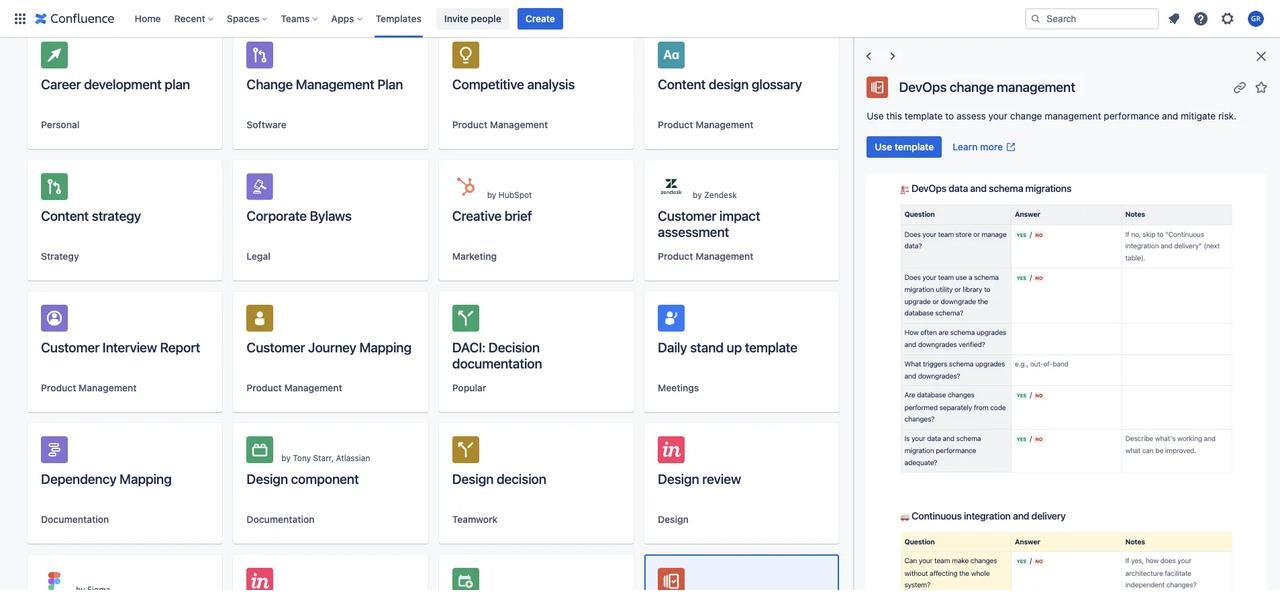 Task type: locate. For each thing, give the bounding box(es) containing it.
by left the tony
[[281, 453, 291, 463]]

customer interview report
[[41, 340, 200, 355]]

mapping
[[359, 340, 412, 355], [120, 471, 172, 487]]

0 horizontal spatial change
[[950, 79, 994, 94]]

1 vertical spatial content
[[41, 208, 89, 224]]

invite people button
[[436, 8, 509, 29]]

documentation
[[41, 514, 109, 525], [247, 514, 315, 525]]

customer left journey
[[247, 340, 305, 355]]

design down design review
[[658, 514, 689, 525]]

design
[[247, 471, 288, 487], [452, 471, 494, 487], [658, 471, 699, 487], [658, 514, 689, 525]]

product management down competitive
[[452, 119, 548, 130]]

2 horizontal spatial by
[[693, 190, 702, 200]]

management down customer interview report
[[79, 382, 137, 393]]

management left performance
[[1045, 110, 1101, 122]]

design for design decision
[[452, 471, 494, 487]]

template left to
[[905, 110, 943, 122]]

1 horizontal spatial documentation button
[[247, 513, 315, 526]]

create
[[525, 12, 555, 24]]

change
[[950, 79, 994, 94], [1010, 110, 1042, 122]]

creative brief
[[452, 208, 532, 224]]

2 vertical spatial template
[[745, 340, 797, 355]]

to
[[945, 110, 954, 122]]

0 horizontal spatial mapping
[[120, 471, 172, 487]]

management down "customer journey mapping"
[[284, 382, 342, 393]]

change right your
[[1010, 110, 1042, 122]]

product management button
[[452, 118, 548, 132], [658, 118, 754, 132], [658, 250, 754, 263], [41, 381, 137, 395], [247, 381, 342, 395]]

global element
[[8, 0, 1022, 37]]

by up creative brief
[[487, 190, 496, 200]]

content up strategy
[[41, 208, 89, 224]]

report
[[160, 340, 200, 355]]

product management down "customer journey mapping"
[[247, 382, 342, 393]]

invite people
[[444, 12, 501, 24]]

use left "this"
[[867, 110, 884, 122]]

documentation button down design component in the bottom left of the page
[[247, 513, 315, 526]]

customer for customer impact assessment
[[658, 208, 716, 224]]

management
[[296, 77, 374, 92], [490, 119, 548, 130], [696, 119, 754, 130], [696, 250, 754, 262], [79, 382, 137, 393], [284, 382, 342, 393]]

software
[[247, 119, 287, 130]]

spaces
[[227, 12, 259, 24]]

apps button
[[327, 8, 368, 29]]

learn
[[953, 141, 978, 152]]

design left component
[[247, 471, 288, 487]]

corporate
[[247, 208, 307, 224]]

documentation button for design
[[247, 513, 315, 526]]

your profile and preferences image
[[1248, 10, 1264, 27]]

up
[[727, 340, 742, 355]]

mapping right dependency
[[120, 471, 172, 487]]

competitive
[[452, 77, 524, 92]]

0 horizontal spatial documentation
[[41, 514, 109, 525]]

0 vertical spatial mapping
[[359, 340, 412, 355]]

management down "competitive analysis"
[[490, 119, 548, 130]]

0 vertical spatial change
[[950, 79, 994, 94]]

recent
[[174, 12, 205, 24]]

home
[[135, 12, 161, 24]]

customer journey mapping
[[247, 340, 412, 355]]

by left zendesk
[[693, 190, 702, 200]]

settings icon image
[[1220, 10, 1236, 27]]

0 horizontal spatial content
[[41, 208, 89, 224]]

meetings
[[658, 382, 699, 393]]

product management down customer interview report
[[41, 382, 137, 393]]

1 documentation button from the left
[[41, 513, 109, 526]]

competitive analysis
[[452, 77, 575, 92]]

content
[[658, 77, 706, 92], [41, 208, 89, 224]]

0 vertical spatial management
[[997, 79, 1075, 94]]

by zendesk
[[693, 190, 737, 200]]

by for creative
[[487, 190, 496, 200]]

0 vertical spatial content
[[658, 77, 706, 92]]

1 vertical spatial management
[[1045, 110, 1101, 122]]

product management for impact
[[658, 250, 754, 262]]

review
[[702, 471, 741, 487]]

management
[[997, 79, 1075, 94], [1045, 110, 1101, 122]]

learn more link
[[945, 136, 1024, 158]]

documentation for dependency
[[41, 514, 109, 525]]

1 horizontal spatial by
[[487, 190, 496, 200]]

recent button
[[170, 8, 219, 29]]

by
[[487, 190, 496, 200], [693, 190, 702, 200], [281, 453, 291, 463]]

product management for design
[[658, 119, 754, 130]]

design
[[709, 77, 749, 92]]

documentation down dependency
[[41, 514, 109, 525]]

close image
[[1253, 48, 1269, 64]]

popular button
[[452, 381, 486, 395]]

product management button down "design"
[[658, 118, 754, 132]]

Search field
[[1025, 8, 1159, 29]]

more
[[980, 141, 1003, 152]]

daci: decision documentation
[[452, 340, 542, 371]]

design up design button
[[658, 471, 699, 487]]

product management down assessment at the top of page
[[658, 250, 754, 262]]

content strategy
[[41, 208, 141, 224]]

confluence image
[[35, 10, 114, 27], [35, 10, 114, 27]]

2 horizontal spatial customer
[[658, 208, 716, 224]]

people
[[471, 12, 501, 24]]

by for customer
[[693, 190, 702, 200]]

product management button down competitive
[[452, 118, 548, 132]]

strategy button
[[41, 250, 79, 263]]

template
[[905, 110, 943, 122], [895, 141, 934, 152], [745, 340, 797, 355]]

0 vertical spatial use
[[867, 110, 884, 122]]

tony
[[293, 453, 311, 463]]

change up assess
[[950, 79, 994, 94]]

marketing button
[[452, 250, 497, 263]]

2 documentation button from the left
[[247, 513, 315, 526]]

customer up assessment at the top of page
[[658, 208, 716, 224]]

1 horizontal spatial mapping
[[359, 340, 412, 355]]

component
[[291, 471, 359, 487]]

design for design component
[[247, 471, 288, 487]]

1 horizontal spatial content
[[658, 77, 706, 92]]

0 horizontal spatial by
[[281, 453, 291, 463]]

personal
[[41, 119, 79, 130]]

product management for journey
[[247, 382, 342, 393]]

1 horizontal spatial customer
[[247, 340, 305, 355]]

dependency mapping
[[41, 471, 172, 487]]

management up use this template to assess your change management performance and mitigate risk.
[[997, 79, 1075, 94]]

use
[[867, 110, 884, 122], [875, 141, 892, 152]]

product management down "design"
[[658, 119, 754, 130]]

product management button for interview
[[41, 381, 137, 395]]

0 horizontal spatial documentation button
[[41, 513, 109, 526]]

product management button down "customer journey mapping"
[[247, 381, 342, 395]]

content left "design"
[[658, 77, 706, 92]]

daily stand up template
[[658, 340, 797, 355]]

product management button down customer interview report
[[41, 381, 137, 395]]

1 horizontal spatial documentation
[[247, 514, 315, 525]]

1 vertical spatial use
[[875, 141, 892, 152]]

product management
[[452, 119, 548, 130], [658, 119, 754, 130], [658, 250, 754, 262], [41, 382, 137, 393], [247, 382, 342, 393]]

management down "design"
[[696, 119, 754, 130]]

use template
[[875, 141, 934, 152]]

mapping right journey
[[359, 340, 412, 355]]

documentation button down dependency
[[41, 513, 109, 526]]

template inside use template button
[[895, 141, 934, 152]]

starr,
[[313, 453, 334, 463]]

use inside use template button
[[875, 141, 892, 152]]

product management button for analysis
[[452, 118, 548, 132]]

management down customer impact assessment
[[696, 250, 754, 262]]

1 vertical spatial template
[[895, 141, 934, 152]]

meetings button
[[658, 381, 699, 395]]

use template button
[[867, 136, 942, 158]]

banner containing home
[[0, 0, 1280, 38]]

template down "this"
[[895, 141, 934, 152]]

marketing
[[452, 250, 497, 262]]

documentation down design component in the bottom left of the page
[[247, 514, 315, 525]]

product management for analysis
[[452, 119, 548, 130]]

plan
[[377, 77, 403, 92]]

management left plan
[[296, 77, 374, 92]]

2 documentation from the left
[[247, 514, 315, 525]]

journey
[[308, 340, 356, 355]]

product for customer impact assessment
[[658, 250, 693, 262]]

template right up
[[745, 340, 797, 355]]

customer
[[658, 208, 716, 224], [41, 340, 100, 355], [247, 340, 305, 355]]

customer left interview
[[41, 340, 100, 355]]

career development plan
[[41, 77, 190, 92]]

0 horizontal spatial customer
[[41, 340, 100, 355]]

customer for customer interview report
[[41, 340, 100, 355]]

product management button down assessment at the top of page
[[658, 250, 754, 263]]

customer inside customer impact assessment
[[658, 208, 716, 224]]

use down "this"
[[875, 141, 892, 152]]

decision
[[497, 471, 546, 487]]

management for customer interview report
[[79, 382, 137, 393]]

software button
[[247, 118, 287, 132]]

1 documentation from the left
[[41, 514, 109, 525]]

banner
[[0, 0, 1280, 38]]

design up teamwork
[[452, 471, 494, 487]]

1 vertical spatial change
[[1010, 110, 1042, 122]]

devops
[[899, 79, 947, 94]]

1 horizontal spatial change
[[1010, 110, 1042, 122]]

teams button
[[277, 8, 323, 29]]

management for customer journey mapping
[[284, 382, 342, 393]]

learn more
[[953, 141, 1003, 152]]

mitigate
[[1181, 110, 1216, 122]]



Task type: describe. For each thing, give the bounding box(es) containing it.
popular
[[452, 382, 486, 393]]

home link
[[131, 8, 165, 29]]

content design glossary
[[658, 77, 802, 92]]

devops change management
[[899, 79, 1075, 94]]

product for competitive analysis
[[452, 119, 487, 130]]

daci:
[[452, 340, 486, 355]]

legal button
[[247, 250, 270, 263]]

management for customer impact assessment
[[696, 250, 754, 262]]

use for use template
[[875, 141, 892, 152]]

management for competitive analysis
[[490, 119, 548, 130]]

product for customer journey mapping
[[247, 382, 282, 393]]

documentation for design
[[247, 514, 315, 525]]

invite
[[444, 12, 469, 24]]

analysis
[[527, 77, 575, 92]]

this
[[886, 110, 902, 122]]

design component
[[247, 471, 359, 487]]

design for design review
[[658, 471, 699, 487]]

personal button
[[41, 118, 79, 132]]

strategy
[[92, 208, 141, 224]]

product for customer interview report
[[41, 382, 76, 393]]

risk.
[[1218, 110, 1237, 122]]

interview
[[103, 340, 157, 355]]

hubspot
[[499, 190, 532, 200]]

star devops change management image
[[1253, 79, 1269, 95]]

and
[[1162, 110, 1178, 122]]

dependency
[[41, 471, 117, 487]]

corporate bylaws
[[247, 208, 352, 224]]

customer impact assessment
[[658, 208, 760, 240]]

creative
[[452, 208, 502, 224]]

product management button for impact
[[658, 250, 754, 263]]

1 vertical spatial mapping
[[120, 471, 172, 487]]

0 vertical spatial template
[[905, 110, 943, 122]]

appswitcher icon image
[[12, 10, 28, 27]]

strategy
[[41, 250, 79, 262]]

documentation button for dependency
[[41, 513, 109, 526]]

content for content strategy
[[41, 208, 89, 224]]

content for content design glossary
[[658, 77, 706, 92]]

notification icon image
[[1166, 10, 1182, 27]]

customer for customer journey mapping
[[247, 340, 305, 355]]

product management button for design
[[658, 118, 754, 132]]

templates
[[376, 12, 421, 24]]

assessment
[[658, 224, 729, 240]]

change management plan
[[247, 77, 403, 92]]

brief
[[505, 208, 532, 224]]

documentation
[[452, 356, 542, 371]]

create link
[[517, 8, 563, 29]]

performance
[[1104, 110, 1160, 122]]

teamwork button
[[452, 513, 498, 526]]

help icon image
[[1193, 10, 1209, 27]]

plan
[[165, 77, 190, 92]]

development
[[84, 77, 162, 92]]

by for design
[[281, 453, 291, 463]]

zendesk
[[704, 190, 737, 200]]

atlassian
[[336, 453, 370, 463]]

use this template to assess your change management performance and mitigate risk.
[[867, 110, 1237, 122]]

legal
[[247, 250, 270, 262]]

daily
[[658, 340, 687, 355]]

teamwork
[[452, 514, 498, 525]]

share link image
[[1232, 79, 1248, 95]]

previous template image
[[861, 48, 877, 64]]

management for content design glossary
[[696, 119, 754, 130]]

your
[[989, 110, 1008, 122]]

stand
[[690, 340, 724, 355]]

spaces button
[[223, 8, 273, 29]]

product management for interview
[[41, 382, 137, 393]]

career
[[41, 77, 81, 92]]

change
[[247, 77, 293, 92]]

decision
[[489, 340, 540, 355]]

bylaws
[[310, 208, 352, 224]]

by hubspot
[[487, 190, 532, 200]]

by tony starr, atlassian
[[281, 453, 370, 463]]

search image
[[1030, 13, 1041, 24]]

product for content design glossary
[[658, 119, 693, 130]]

design button
[[658, 513, 689, 526]]

design review
[[658, 471, 741, 487]]

glossary
[[752, 77, 802, 92]]

next template image
[[885, 48, 901, 64]]

apps
[[331, 12, 354, 24]]

templates link
[[372, 8, 426, 29]]

impact
[[719, 208, 760, 224]]

teams
[[281, 12, 310, 24]]

assess
[[957, 110, 986, 122]]

use for use this template to assess your change management performance and mitigate risk.
[[867, 110, 884, 122]]

product management button for journey
[[247, 381, 342, 395]]

design decision
[[452, 471, 546, 487]]



Task type: vqa. For each thing, say whether or not it's contained in the screenshot.
Teamwork button
yes



